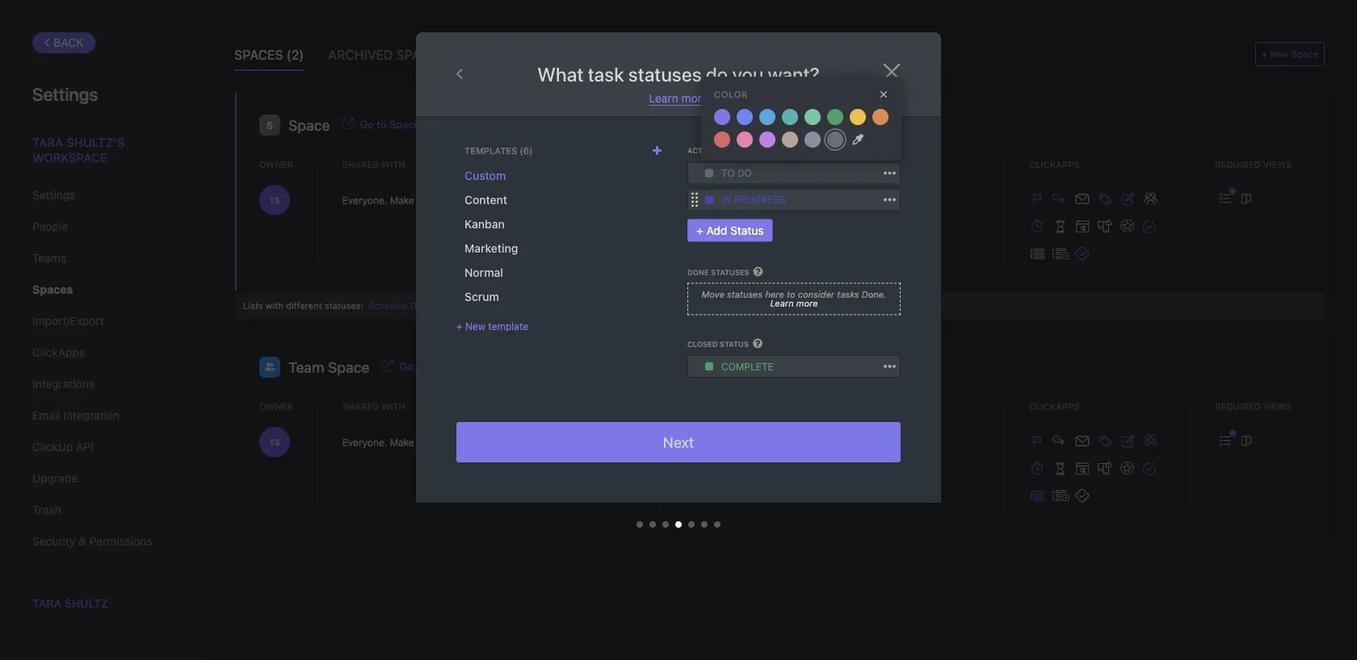 Task type: vqa. For each thing, say whether or not it's contained in the screenshot.
Parks
no



Task type: describe. For each thing, give the bounding box(es) containing it.
+ new space
[[1262, 49, 1319, 59]]

+ for + new space
[[1262, 49, 1268, 59]]

integration
[[63, 409, 120, 423]]

status
[[720, 340, 749, 349]]

everyone. make private for team space
[[342, 437, 449, 448]]

everyone. for team space
[[342, 437, 387, 448]]

closed status
[[688, 340, 749, 349]]

you
[[732, 63, 764, 86]]

more inside move statuses here to consider tasks done. learn more
[[796, 299, 818, 309]]

want?
[[768, 63, 820, 86]]

people
[[32, 220, 68, 233]]

(0)
[[448, 47, 466, 63]]

1 schedule from the left
[[368, 301, 408, 311]]

required views for space
[[1215, 159, 1292, 170]]

owner for team space
[[259, 402, 293, 412]]

in
[[721, 194, 731, 205]]

shultz
[[64, 597, 108, 611]]

different
[[286, 301, 322, 311]]

required for space
[[1215, 159, 1261, 170]]

clickup
[[32, 441, 73, 454]]

make for space
[[390, 195, 414, 206]]

clickup api link
[[32, 434, 169, 461]]

upgrade link
[[32, 465, 169, 493]]

settings element
[[0, 0, 202, 661]]

statuses up learn more
[[628, 63, 702, 86]]

upgrade
[[32, 472, 78, 486]]

clickapps link
[[32, 339, 169, 367]]

clickup api
[[32, 441, 93, 454]]

trash link
[[32, 497, 169, 524]]

archived
[[328, 47, 393, 63]]

active statuses
[[688, 147, 755, 155]]

complete
[[721, 361, 774, 372]]

private for team space
[[417, 437, 449, 448]]

owner for space
[[259, 159, 293, 170]]

add
[[706, 224, 727, 237]]

go for team space
[[400, 361, 413, 373]]

import/export link
[[32, 308, 169, 335]]

(2)
[[286, 47, 304, 63]]

tasks
[[837, 290, 859, 300]]

1 horizontal spatial learn more link
[[770, 299, 818, 309]]

spaces (2)
[[234, 47, 304, 63]]

spaces link
[[32, 276, 169, 304]]

teams
[[32, 252, 66, 265]]

go to space link for team space
[[400, 359, 460, 373]]

statuses:
[[325, 301, 363, 311]]

content
[[465, 193, 507, 207]]

user group image
[[265, 363, 275, 371]]

+ add status
[[696, 224, 764, 237]]

move statuses here to consider tasks done. learn more
[[702, 290, 887, 309]]

with for space
[[382, 159, 406, 170]]

everyone. for space
[[342, 195, 387, 206]]

integrations
[[32, 378, 95, 391]]

back link
[[32, 32, 96, 53]]

required for team space
[[1215, 402, 1261, 412]]

integrations link
[[32, 371, 169, 398]]

go to space link for space
[[360, 117, 420, 130]]

move
[[702, 290, 725, 300]]

complete
[[718, 195, 759, 204]]

email integration link
[[32, 402, 169, 430]]

settings inside settings link
[[32, 189, 75, 202]]

people link
[[32, 213, 169, 241]]

shultz's
[[66, 135, 125, 149]]

0 horizontal spatial to do
[[688, 438, 712, 446]]

kanban
[[465, 218, 505, 231]]

in progress
[[721, 194, 786, 205]]

shared with for team space
[[342, 402, 406, 412]]

lists with different statuses: schedule daily schedule daily
[[243, 301, 499, 311]]

lists
[[243, 301, 263, 311]]

go to space for space
[[360, 118, 420, 130]]

views for team space
[[1263, 402, 1292, 412]]

consider
[[798, 290, 835, 300]]

+ for + new template
[[456, 321, 463, 332]]

import/export
[[32, 315, 104, 328]]

security & permissions link
[[32, 528, 169, 556]]

clickapps for team space
[[1029, 402, 1080, 412]]

done
[[688, 268, 709, 277]]

back
[[53, 36, 84, 49]]

spaces for spaces
[[32, 283, 73, 297]]

progress
[[734, 194, 786, 205]]

shared with for space
[[342, 159, 406, 170]]

done.
[[862, 290, 887, 300]]

to inside move statuses here to consider tasks done. learn more
[[787, 290, 796, 300]]

custom
[[465, 169, 506, 183]]

dropdown menu image
[[705, 169, 713, 177]]

go for space
[[360, 118, 374, 130]]

statuses
[[685, 159, 731, 170]]

closed
[[688, 340, 718, 349]]

spaces for spaces (2)
[[234, 47, 283, 63]]

+ new template
[[456, 321, 528, 332]]

with for team space
[[382, 402, 406, 412]]

marketing
[[465, 242, 518, 255]]

scrum
[[465, 290, 499, 304]]

statuses for active
[[717, 147, 755, 155]]



Task type: locate. For each thing, give the bounding box(es) containing it.
go to space link down archived spaces (0)
[[360, 117, 420, 130]]

new
[[1270, 49, 1289, 59], [465, 321, 486, 332]]

1 settings from the top
[[32, 83, 98, 104]]

1 horizontal spatial spaces
[[234, 47, 283, 63]]

learn more
[[649, 92, 708, 105]]

active
[[688, 147, 714, 155]]

0 horizontal spatial new
[[465, 321, 486, 332]]

go down archived
[[360, 118, 374, 130]]

1 vertical spatial settings
[[32, 189, 75, 202]]

what task statuses do you want?
[[537, 63, 820, 86]]

template
[[488, 321, 528, 332]]

0 horizontal spatial schedule
[[368, 301, 408, 311]]

1 vertical spatial make
[[390, 437, 414, 448]]

0 horizontal spatial learn more link
[[649, 92, 708, 106]]

2 views from the top
[[1263, 402, 1292, 412]]

1 horizontal spatial learn
[[770, 299, 794, 309]]

daily left scrum
[[410, 301, 431, 311]]

what task statuses do you want? dialog
[[416, 32, 941, 544]]

required
[[1215, 159, 1261, 170], [1215, 402, 1261, 412]]

1 private from the top
[[417, 195, 449, 206]]

settings down the back link
[[32, 83, 98, 104]]

security
[[32, 535, 75, 549]]

statuses for done
[[711, 268, 749, 277]]

0 vertical spatial tara
[[32, 135, 63, 149]]

daily up + new template
[[478, 301, 499, 311]]

+ for + add status
[[696, 224, 703, 237]]

0 vertical spatial private
[[417, 195, 449, 206]]

0 horizontal spatial learn
[[649, 92, 678, 105]]

0 vertical spatial clickapps
[[1029, 159, 1080, 170]]

learn more link
[[649, 92, 708, 106], [770, 299, 818, 309]]

to do complete
[[688, 195, 759, 204]]

0 vertical spatial with
[[382, 159, 406, 170]]

2 horizontal spatial spaces
[[396, 47, 445, 63]]

new for new space
[[1270, 49, 1289, 59]]

2 private from the top
[[417, 437, 449, 448]]

team
[[288, 359, 324, 376]]

settings link
[[32, 182, 169, 209]]

email
[[32, 409, 60, 423]]

&
[[78, 535, 86, 549]]

everyone.
[[342, 195, 387, 206], [342, 437, 387, 448]]

tara shultz's workspace
[[32, 135, 125, 165]]

0 horizontal spatial daily
[[410, 301, 431, 311]]

go to space
[[360, 118, 420, 130], [400, 361, 460, 373]]

make
[[390, 195, 414, 206], [390, 437, 414, 448]]

1 everyone. make private from the top
[[342, 195, 449, 206]]

0 vertical spatial learn more link
[[649, 92, 708, 106]]

clickapps inside clickapps link
[[32, 346, 85, 360]]

required views for team space
[[1215, 402, 1292, 412]]

0 vertical spatial required
[[1215, 159, 1261, 170]]

color options list
[[711, 106, 892, 151]]

1 everyone. from the top
[[342, 195, 387, 206]]

2 vertical spatial with
[[382, 402, 406, 412]]

1 shared with from the top
[[342, 159, 406, 170]]

workspace
[[32, 151, 107, 165]]

teams link
[[32, 245, 169, 272]]

1 owner from the top
[[259, 159, 293, 170]]

tara for tara shultz
[[32, 597, 61, 611]]

space
[[1292, 49, 1319, 59], [288, 117, 330, 134], [389, 118, 420, 130], [328, 359, 370, 376], [429, 361, 460, 373]]

what
[[537, 63, 584, 86]]

go
[[360, 118, 374, 130], [400, 361, 413, 373]]

2 schedule from the left
[[436, 301, 475, 311]]

go to space link down + new template
[[400, 359, 460, 373]]

schedule right statuses:
[[368, 301, 408, 311]]

learn
[[649, 92, 678, 105], [770, 299, 794, 309]]

0 horizontal spatial +
[[456, 321, 463, 332]]

0 vertical spatial owner
[[259, 159, 293, 170]]

2 everyone. from the top
[[342, 437, 387, 448]]

1 tara from the top
[[32, 135, 63, 149]]

1 vertical spatial owner
[[259, 402, 293, 412]]

tara up workspace
[[32, 135, 63, 149]]

1 vertical spatial to do
[[688, 438, 712, 446]]

go to space down + new template
[[400, 361, 460, 373]]

2 make from the top
[[390, 437, 414, 448]]

statuses inside move statuses here to consider tasks done. learn more
[[727, 290, 763, 300]]

more right here
[[796, 299, 818, 309]]

1 vertical spatial everyone.
[[342, 437, 387, 448]]

1 vertical spatial learn
[[770, 299, 794, 309]]

0 horizontal spatial go
[[360, 118, 374, 130]]

2 daily from the left
[[478, 301, 499, 311]]

2 shared from the top
[[342, 402, 379, 412]]

go down the lists with different statuses: schedule daily schedule daily
[[400, 361, 413, 373]]

1 vertical spatial everyone. make private
[[342, 437, 449, 448]]

0 vertical spatial +
[[1262, 49, 1268, 59]]

+
[[1262, 49, 1268, 59], [696, 224, 703, 237], [456, 321, 463, 332]]

0 vertical spatial more
[[681, 92, 708, 105]]

everyone. make private
[[342, 195, 449, 206], [342, 437, 449, 448]]

2 tara from the top
[[32, 597, 61, 611]]

1 horizontal spatial more
[[796, 299, 818, 309]]

team space
[[288, 359, 370, 376]]

go to space down archived spaces (0)
[[360, 118, 420, 130]]

1 vertical spatial private
[[417, 437, 449, 448]]

everyone. make private for space
[[342, 195, 449, 206]]

1 horizontal spatial new
[[1270, 49, 1289, 59]]

0 horizontal spatial more
[[681, 92, 708, 105]]

tara
[[32, 135, 63, 149], [32, 597, 61, 611]]

1 views from the top
[[1263, 159, 1292, 170]]

2 required views from the top
[[1215, 402, 1292, 412]]

1 vertical spatial learn more link
[[770, 299, 818, 309]]

0 vertical spatial shared with
[[342, 159, 406, 170]]

learn down what task statuses do you want?
[[649, 92, 678, 105]]

0 vertical spatial required views
[[1215, 159, 1292, 170]]

statuses
[[628, 63, 702, 86], [717, 147, 755, 155], [711, 268, 749, 277], [727, 290, 763, 300]]

1 horizontal spatial to do
[[721, 168, 752, 179]]

0 vertical spatial go to space link
[[360, 117, 420, 130]]

to do
[[721, 168, 752, 179], [688, 438, 712, 446]]

schedule up + new template
[[436, 301, 475, 311]]

2 vertical spatial clickapps
[[1029, 402, 1080, 412]]

more down what task statuses do you want?
[[681, 92, 708, 105]]

learn more link down what task statuses do you want?
[[649, 92, 708, 106]]

1 shared from the top
[[342, 159, 379, 170]]

owner
[[259, 159, 293, 170], [259, 402, 293, 412]]

1 vertical spatial +
[[696, 224, 703, 237]]

1 make from the top
[[390, 195, 414, 206]]

spaces inside spaces link
[[32, 283, 73, 297]]

0 vertical spatial everyone.
[[342, 195, 387, 206]]

required views
[[1215, 159, 1292, 170], [1215, 402, 1292, 412]]

email integration
[[32, 409, 120, 423]]

settings
[[32, 83, 98, 104], [32, 189, 75, 202]]

go to space for team space
[[400, 361, 460, 373]]

0 vertical spatial learn
[[649, 92, 678, 105]]

tara for tara shultz's workspace
[[32, 135, 63, 149]]

learn more link left "tasks"
[[770, 299, 818, 309]]

schedule
[[368, 301, 408, 311], [436, 301, 475, 311]]

1 vertical spatial go to space
[[400, 361, 460, 373]]

0 vertical spatial to do
[[721, 168, 752, 179]]

shared for space
[[342, 159, 379, 170]]

2 vertical spatial +
[[456, 321, 463, 332]]

spaces left (2)
[[234, 47, 283, 63]]

tara left shultz
[[32, 597, 61, 611]]

with
[[382, 159, 406, 170], [266, 301, 283, 311], [382, 402, 406, 412]]

make for team space
[[390, 437, 414, 448]]

api
[[76, 441, 93, 454]]

1 horizontal spatial daily
[[478, 301, 499, 311]]

shared for team space
[[342, 402, 379, 412]]

archived spaces (0)
[[328, 47, 466, 63]]

permissions
[[89, 535, 152, 549]]

clickapps for space
[[1029, 159, 1080, 170]]

1 vertical spatial shared
[[342, 402, 379, 412]]

0 vertical spatial go
[[360, 118, 374, 130]]

status
[[730, 224, 764, 237]]

1 vertical spatial go
[[400, 361, 413, 373]]

1 horizontal spatial schedule
[[436, 301, 475, 311]]

statuses for move
[[727, 290, 763, 300]]

2 owner from the top
[[259, 402, 293, 412]]

done statuses
[[688, 268, 749, 277]]

private for space
[[417, 195, 449, 206]]

trash
[[32, 504, 61, 517]]

new for new template
[[465, 321, 486, 332]]

spaces down teams
[[32, 283, 73, 297]]

views
[[1263, 159, 1292, 170], [1263, 402, 1292, 412]]

1 required views from the top
[[1215, 159, 1292, 170]]

views for space
[[1263, 159, 1292, 170]]

tara inside tara shultz's workspace
[[32, 135, 63, 149]]

0 vertical spatial make
[[390, 195, 414, 206]]

statuses up move
[[711, 268, 749, 277]]

statuses left here
[[727, 290, 763, 300]]

learn inside move statuses here to consider tasks done. learn more
[[770, 299, 794, 309]]

0 vertical spatial everyone. make private
[[342, 195, 449, 206]]

2 horizontal spatial +
[[1262, 49, 1268, 59]]

spaces left (0)
[[396, 47, 445, 63]]

1 horizontal spatial +
[[696, 224, 703, 237]]

normal
[[465, 266, 503, 280]]

daily
[[410, 301, 431, 311], [478, 301, 499, 311]]

private
[[417, 195, 449, 206], [417, 437, 449, 448]]

0 vertical spatial views
[[1263, 159, 1292, 170]]

color
[[714, 89, 748, 100]]

shared with
[[342, 159, 406, 170], [342, 402, 406, 412]]

task
[[588, 63, 624, 86]]

statuses up statuses
[[717, 147, 755, 155]]

shared
[[342, 159, 379, 170], [342, 402, 379, 412]]

1 vertical spatial required views
[[1215, 402, 1292, 412]]

1 vertical spatial shared with
[[342, 402, 406, 412]]

more inside learn more link
[[681, 92, 708, 105]]

1 vertical spatial views
[[1263, 402, 1292, 412]]

1 vertical spatial tara
[[32, 597, 61, 611]]

new inside what task statuses do you want? dialog
[[465, 321, 486, 332]]

2 shared with from the top
[[342, 402, 406, 412]]

1 vertical spatial clickapps
[[32, 346, 85, 360]]

1 horizontal spatial go
[[400, 361, 413, 373]]

2 everyone. make private from the top
[[342, 437, 449, 448]]

0 vertical spatial go to space
[[360, 118, 420, 130]]

2 required from the top
[[1215, 402, 1261, 412]]

do
[[706, 63, 728, 86], [738, 168, 752, 179], [700, 195, 712, 204], [700, 438, 712, 446]]

1 required from the top
[[1215, 159, 1261, 170]]

learn left consider on the right of the page
[[770, 299, 794, 309]]

security & permissions
[[32, 535, 152, 549]]

0 vertical spatial shared
[[342, 159, 379, 170]]

1 vertical spatial more
[[796, 299, 818, 309]]

more
[[681, 92, 708, 105], [796, 299, 818, 309]]

to
[[377, 118, 387, 130], [721, 168, 735, 179], [688, 195, 698, 204], [787, 290, 796, 300], [416, 361, 426, 373], [688, 438, 698, 446]]

clickapps
[[1029, 159, 1080, 170], [32, 346, 85, 360], [1029, 402, 1080, 412]]

1 vertical spatial with
[[266, 301, 283, 311]]

1 vertical spatial go to space link
[[400, 359, 460, 373]]

1 vertical spatial required
[[1215, 402, 1261, 412]]

0 vertical spatial settings
[[32, 83, 98, 104]]

settings up people
[[32, 189, 75, 202]]

tara shultz
[[32, 597, 108, 611]]

2 settings from the top
[[32, 189, 75, 202]]

1 daily from the left
[[410, 301, 431, 311]]

1 vertical spatial new
[[465, 321, 486, 332]]

0 horizontal spatial spaces
[[32, 283, 73, 297]]

to do inside what task statuses do you want? dialog
[[721, 168, 752, 179]]

0 vertical spatial new
[[1270, 49, 1289, 59]]

here
[[765, 290, 784, 300]]



